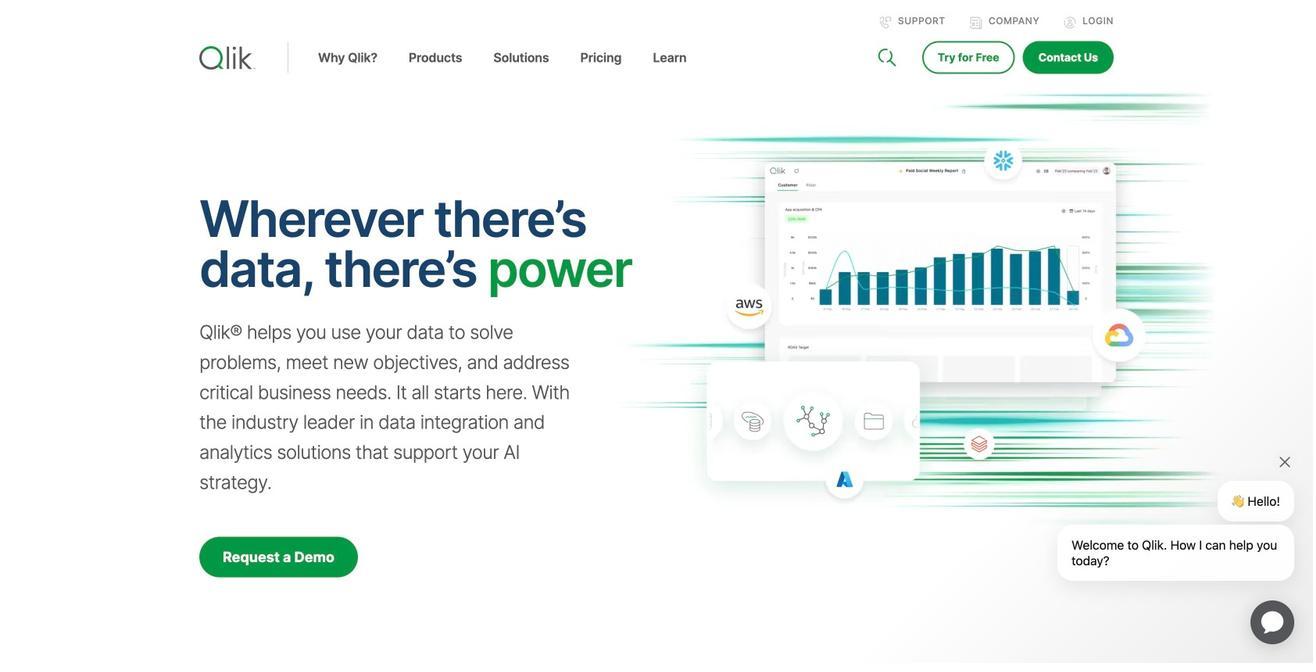 Task type: vqa. For each thing, say whether or not it's contained in the screenshot.
Guided Tour
no



Task type: describe. For each thing, give the bounding box(es) containing it.
qlik image
[[199, 46, 256, 70]]

support image
[[880, 16, 892, 29]]



Task type: locate. For each thing, give the bounding box(es) containing it.
login image
[[1065, 16, 1077, 29]]

application
[[1233, 582, 1314, 663]]

company image
[[970, 16, 983, 29]]



